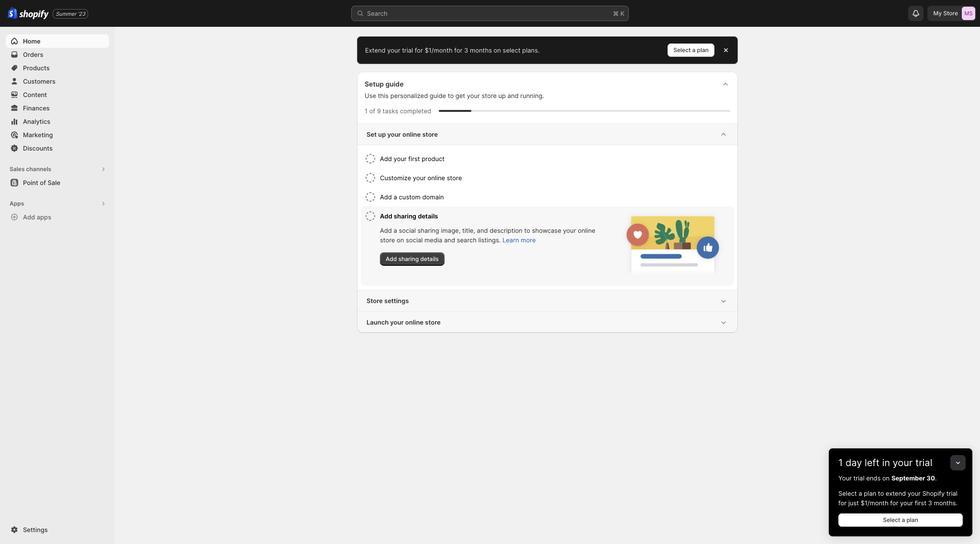 Task type: vqa. For each thing, say whether or not it's contained in the screenshot.
SEARCH COLLECTIONS text box
no



Task type: locate. For each thing, give the bounding box(es) containing it.
description
[[490, 227, 523, 235]]

plan
[[698, 46, 709, 54], [864, 490, 877, 498], [907, 517, 919, 524]]

0 horizontal spatial store
[[367, 297, 383, 305]]

add up store settings
[[386, 256, 397, 263]]

2 vertical spatial on
[[883, 475, 890, 483]]

set up your online store
[[367, 131, 438, 138]]

3
[[464, 46, 468, 54], [929, 500, 933, 508]]

point
[[23, 179, 38, 187]]

add right mark add sharing details as done image
[[380, 213, 392, 220]]

details inside add sharing details dropdown button
[[418, 213, 438, 220]]

add inside add a social sharing image, title, and description to showcase your online store on social media and search listings.
[[380, 227, 392, 235]]

2 horizontal spatial plan
[[907, 517, 919, 524]]

add left apps
[[23, 214, 35, 221]]

2 vertical spatial to
[[879, 490, 885, 498]]

1 vertical spatial select
[[839, 490, 857, 498]]

up
[[499, 92, 506, 100], [378, 131, 386, 138]]

of
[[370, 107, 375, 115], [40, 179, 46, 187]]

settings
[[385, 297, 409, 305]]

to up the more
[[525, 227, 531, 235]]

1 horizontal spatial 3
[[929, 500, 933, 508]]

a inside add a social sharing image, title, and description to showcase your online store on social media and search listings.
[[394, 227, 397, 235]]

add right mark add your first product as done icon
[[380, 155, 392, 163]]

summer '23
[[56, 10, 85, 17]]

your down extend
[[901, 500, 914, 508]]

launch your online store button
[[357, 312, 738, 333]]

1 left day
[[839, 458, 843, 469]]

0 vertical spatial up
[[499, 92, 506, 100]]

add apps
[[23, 214, 51, 221]]

image,
[[441, 227, 461, 235]]

a inside select a plan to extend your shopify trial for just $1/month for your first 3 months.
[[859, 490, 863, 498]]

1 vertical spatial add sharing details
[[386, 256, 439, 263]]

social
[[399, 227, 416, 235], [406, 237, 423, 244]]

set
[[367, 131, 377, 138]]

content
[[23, 91, 47, 99]]

1 vertical spatial first
[[915, 500, 927, 508]]

add your first product button
[[380, 149, 731, 169]]

discounts link
[[6, 142, 109, 155]]

select a plan for the left select a plan link
[[674, 46, 709, 54]]

add apps button
[[6, 211, 109, 224]]

sharing down custom at the left of the page
[[394, 213, 417, 220]]

on inside add a social sharing image, title, and description to showcase your online store on social media and search listings.
[[397, 237, 404, 244]]

trial up 30
[[916, 458, 933, 469]]

guide left the 'get' on the top left of page
[[430, 92, 446, 100]]

for left months
[[455, 46, 463, 54]]

september
[[892, 475, 926, 483]]

your trial ends on september 30 .
[[839, 475, 937, 483]]

first
[[409, 155, 420, 163], [915, 500, 927, 508]]

to left extend
[[879, 490, 885, 498]]

1 inside dropdown button
[[839, 458, 843, 469]]

add sharing details inside "element"
[[386, 256, 439, 263]]

1 day left in your trial button
[[829, 449, 973, 469]]

of inside button
[[40, 179, 46, 187]]

0 horizontal spatial 3
[[464, 46, 468, 54]]

select a plan link inside 1 day left in your trial element
[[839, 514, 963, 528]]

1 horizontal spatial select
[[839, 490, 857, 498]]

1 horizontal spatial select a plan link
[[839, 514, 963, 528]]

1 horizontal spatial first
[[915, 500, 927, 508]]

1 horizontal spatial on
[[494, 46, 501, 54]]

1 horizontal spatial plan
[[864, 490, 877, 498]]

0 horizontal spatial of
[[40, 179, 46, 187]]

1 vertical spatial social
[[406, 237, 423, 244]]

2 vertical spatial sharing
[[399, 256, 419, 263]]

a inside add a custom domain dropdown button
[[394, 193, 397, 201]]

1 horizontal spatial $1/month
[[861, 500, 889, 508]]

⌘ k
[[613, 10, 625, 17]]

sharing
[[394, 213, 417, 220], [418, 227, 440, 235], [399, 256, 419, 263]]

trial up months.
[[947, 490, 958, 498]]

for left just
[[839, 500, 847, 508]]

details for add sharing details dropdown button
[[418, 213, 438, 220]]

$1/month right just
[[861, 500, 889, 508]]

and left the running.
[[508, 92, 519, 100]]

your
[[839, 475, 852, 483]]

2 horizontal spatial and
[[508, 92, 519, 100]]

first inside dropdown button
[[409, 155, 420, 163]]

1 horizontal spatial and
[[477, 227, 488, 235]]

add up add sharing details link
[[380, 227, 392, 235]]

your
[[388, 46, 401, 54], [467, 92, 480, 100], [388, 131, 401, 138], [394, 155, 407, 163], [413, 174, 426, 182], [563, 227, 576, 235], [390, 319, 404, 327], [893, 458, 913, 469], [908, 490, 921, 498], [901, 500, 914, 508]]

k
[[621, 10, 625, 17]]

1 horizontal spatial of
[[370, 107, 375, 115]]

select a plan for select a plan link inside the 1 day left in your trial element
[[884, 517, 919, 524]]

1 horizontal spatial 1
[[839, 458, 843, 469]]

mark add a custom domain as done image
[[365, 192, 376, 203]]

select inside select a plan to extend your shopify trial for just $1/month for your first 3 months.
[[839, 490, 857, 498]]

select a plan
[[674, 46, 709, 54], [884, 517, 919, 524]]

3 down shopify
[[929, 500, 933, 508]]

of left 9
[[370, 107, 375, 115]]

your inside 1 day left in your trial dropdown button
[[893, 458, 913, 469]]

add your first product
[[380, 155, 445, 163]]

analytics link
[[6, 115, 109, 128]]

1 horizontal spatial store
[[944, 10, 959, 17]]

to inside select a plan to extend your shopify trial for just $1/month for your first 3 months.
[[879, 490, 885, 498]]

up right set
[[378, 131, 386, 138]]

summer
[[56, 10, 76, 17]]

completed
[[400, 107, 432, 115]]

trial right your
[[854, 475, 865, 483]]

1 vertical spatial sharing
[[418, 227, 440, 235]]

and up listings.
[[477, 227, 488, 235]]

add sharing details inside dropdown button
[[380, 213, 438, 220]]

0 vertical spatial select a plan link
[[668, 44, 715, 57]]

1 vertical spatial store
[[367, 297, 383, 305]]

1 for 1 of 9 tasks completed
[[365, 107, 368, 115]]

1 horizontal spatial select a plan
[[884, 517, 919, 524]]

social up add sharing details link
[[399, 227, 416, 235]]

store inside add a social sharing image, title, and description to showcase your online store on social media and search listings.
[[380, 237, 395, 244]]

orders
[[23, 51, 43, 58]]

your down add your first product
[[413, 174, 426, 182]]

add sharing details
[[380, 213, 438, 220], [386, 256, 439, 263]]

0 vertical spatial plan
[[698, 46, 709, 54]]

1 vertical spatial up
[[378, 131, 386, 138]]

9
[[377, 107, 381, 115]]

home link
[[6, 34, 109, 48]]

to left the 'get' on the top left of page
[[448, 92, 454, 100]]

trial
[[402, 46, 413, 54], [916, 458, 933, 469], [854, 475, 865, 483], [947, 490, 958, 498]]

0 horizontal spatial and
[[444, 237, 455, 244]]

on right ends
[[883, 475, 890, 483]]

0 horizontal spatial first
[[409, 155, 420, 163]]

use
[[365, 92, 376, 100]]

details down 'domain'
[[418, 213, 438, 220]]

trial inside dropdown button
[[916, 458, 933, 469]]

0 vertical spatial of
[[370, 107, 375, 115]]

1 vertical spatial details
[[421, 256, 439, 263]]

and down image,
[[444, 237, 455, 244]]

your right launch
[[390, 319, 404, 327]]

1 vertical spatial 1
[[839, 458, 843, 469]]

sharing inside add a social sharing image, title, and description to showcase your online store on social media and search listings.
[[418, 227, 440, 235]]

0 horizontal spatial select
[[674, 46, 691, 54]]

0 horizontal spatial select a plan
[[674, 46, 709, 54]]

a
[[693, 46, 696, 54], [394, 193, 397, 201], [394, 227, 397, 235], [859, 490, 863, 498], [902, 517, 906, 524]]

tasks
[[383, 107, 399, 115]]

a for sharing
[[394, 227, 397, 235]]

0 vertical spatial guide
[[386, 80, 404, 88]]

to inside add a social sharing image, title, and description to showcase your online store on social media and search listings.
[[525, 227, 531, 235]]

guide up this
[[386, 80, 404, 88]]

day
[[846, 458, 863, 469]]

0 vertical spatial on
[[494, 46, 501, 54]]

0 vertical spatial to
[[448, 92, 454, 100]]

2 horizontal spatial to
[[879, 490, 885, 498]]

online right the showcase
[[578, 227, 596, 235]]

sharing up 'settings'
[[399, 256, 419, 263]]

learn
[[503, 237, 519, 244]]

details inside add sharing details link
[[421, 256, 439, 263]]

0 vertical spatial details
[[418, 213, 438, 220]]

first inside select a plan to extend your shopify trial for just $1/month for your first 3 months.
[[915, 500, 927, 508]]

orders link
[[6, 48, 109, 61]]

details
[[418, 213, 438, 220], [421, 256, 439, 263]]

your right set
[[388, 131, 401, 138]]

1 horizontal spatial shopify image
[[19, 10, 49, 19]]

your inside set up your online store dropdown button
[[388, 131, 401, 138]]

your up september
[[893, 458, 913, 469]]

1 vertical spatial of
[[40, 179, 46, 187]]

$1/month left months
[[425, 46, 453, 54]]

1 vertical spatial select a plan
[[884, 517, 919, 524]]

mark add sharing details as done image
[[365, 211, 376, 222]]

sharing up media
[[418, 227, 440, 235]]

details down media
[[421, 256, 439, 263]]

1 vertical spatial $1/month
[[861, 500, 889, 508]]

your up customize at the left top of page
[[394, 155, 407, 163]]

shopify
[[923, 490, 945, 498]]

'23
[[78, 10, 85, 17]]

1 left 9
[[365, 107, 368, 115]]

up inside dropdown button
[[378, 131, 386, 138]]

personalized
[[391, 92, 428, 100]]

on up add sharing details link
[[397, 237, 404, 244]]

left
[[865, 458, 880, 469]]

1 horizontal spatial to
[[525, 227, 531, 235]]

1 vertical spatial on
[[397, 237, 404, 244]]

sharing inside dropdown button
[[394, 213, 417, 220]]

1 horizontal spatial guide
[[430, 92, 446, 100]]

add inside dropdown button
[[380, 193, 392, 201]]

store right my
[[944, 10, 959, 17]]

add for add sharing details "element" at top
[[380, 227, 392, 235]]

add right mark add a custom domain as done icon
[[380, 193, 392, 201]]

0 vertical spatial $1/month
[[425, 46, 453, 54]]

0 vertical spatial 1
[[365, 107, 368, 115]]

0 vertical spatial select a plan
[[674, 46, 709, 54]]

0 vertical spatial select
[[674, 46, 691, 54]]

0 horizontal spatial shopify image
[[8, 7, 18, 19]]

1 horizontal spatial up
[[499, 92, 506, 100]]

1 vertical spatial to
[[525, 227, 531, 235]]

0 vertical spatial first
[[409, 155, 420, 163]]

1
[[365, 107, 368, 115], [839, 458, 843, 469]]

first left the product
[[409, 155, 420, 163]]

store up launch
[[367, 297, 383, 305]]

0 horizontal spatial 1
[[365, 107, 368, 115]]

my store image
[[963, 7, 976, 20]]

launch
[[367, 319, 389, 327]]

social left media
[[406, 237, 423, 244]]

learn more link
[[503, 237, 536, 244]]

online down 'settings'
[[406, 319, 424, 327]]

0 horizontal spatial up
[[378, 131, 386, 138]]

0 vertical spatial add sharing details
[[380, 213, 438, 220]]

3 left months
[[464, 46, 468, 54]]

of left the sale
[[40, 179, 46, 187]]

2 horizontal spatial on
[[883, 475, 890, 483]]

1 vertical spatial plan
[[864, 490, 877, 498]]

0 horizontal spatial $1/month
[[425, 46, 453, 54]]

add sharing details down custom at the left of the page
[[380, 213, 438, 220]]

for right extend
[[415, 46, 423, 54]]

your right the showcase
[[563, 227, 576, 235]]

add
[[380, 155, 392, 163], [380, 193, 392, 201], [380, 213, 392, 220], [23, 214, 35, 221], [380, 227, 392, 235], [386, 256, 397, 263]]

⌘
[[613, 10, 619, 17]]

select a plan link
[[668, 44, 715, 57], [839, 514, 963, 528]]

of for sale
[[40, 179, 46, 187]]

0 horizontal spatial on
[[397, 237, 404, 244]]

trial inside select a plan to extend your shopify trial for just $1/month for your first 3 months.
[[947, 490, 958, 498]]

shopify image
[[8, 7, 18, 19], [19, 10, 49, 19]]

0 vertical spatial 3
[[464, 46, 468, 54]]

add sharing details down media
[[386, 256, 439, 263]]

for
[[415, 46, 423, 54], [455, 46, 463, 54], [839, 500, 847, 508], [891, 500, 899, 508]]

select a plan inside 1 day left in your trial element
[[884, 517, 919, 524]]

2 vertical spatial select
[[884, 517, 901, 524]]

add sharing details element
[[380, 226, 608, 266]]

on left select
[[494, 46, 501, 54]]

up left the running.
[[499, 92, 506, 100]]

1 vertical spatial select a plan link
[[839, 514, 963, 528]]

1 vertical spatial 3
[[929, 500, 933, 508]]

plans.
[[523, 46, 540, 54]]

2 horizontal spatial select
[[884, 517, 901, 524]]

0 vertical spatial sharing
[[394, 213, 417, 220]]

search
[[367, 10, 388, 17]]

first down shopify
[[915, 500, 927, 508]]



Task type: describe. For each thing, give the bounding box(es) containing it.
1 of 9 tasks completed
[[365, 107, 432, 115]]

sharing for add sharing details link
[[399, 256, 419, 263]]

1 for 1 day left in your trial
[[839, 458, 843, 469]]

store settings button
[[357, 291, 738, 312]]

3 inside select a plan to extend your shopify trial for just $1/month for your first 3 months.
[[929, 500, 933, 508]]

on inside 1 day left in your trial element
[[883, 475, 890, 483]]

your inside add a social sharing image, title, and description to showcase your online store on social media and search listings.
[[563, 227, 576, 235]]

1 vertical spatial and
[[477, 227, 488, 235]]

point of sale link
[[6, 176, 109, 190]]

finances
[[23, 104, 50, 112]]

a for domain
[[394, 193, 397, 201]]

customize
[[380, 174, 411, 182]]

trial right extend
[[402, 46, 413, 54]]

0 horizontal spatial select a plan link
[[668, 44, 715, 57]]

$1/month inside select a plan to extend your shopify trial for just $1/month for your first 3 months.
[[861, 500, 889, 508]]

add inside button
[[23, 214, 35, 221]]

0 horizontal spatial guide
[[386, 80, 404, 88]]

months.
[[934, 500, 958, 508]]

store inside dropdown button
[[367, 297, 383, 305]]

point of sale button
[[0, 176, 115, 190]]

just
[[849, 500, 859, 508]]

add a social sharing image, title, and description to showcase your online store on social media and search listings.
[[380, 227, 596, 244]]

extend
[[886, 490, 907, 498]]

details for add sharing details link
[[421, 256, 439, 263]]

online down completed
[[403, 131, 421, 138]]

0 vertical spatial store
[[944, 10, 959, 17]]

2 vertical spatial plan
[[907, 517, 919, 524]]

1 day left in your trial
[[839, 458, 933, 469]]

point of sale
[[23, 179, 60, 187]]

channels
[[26, 166, 51, 173]]

domain
[[423, 193, 444, 201]]

setup guide
[[365, 80, 404, 88]]

0 horizontal spatial to
[[448, 92, 454, 100]]

set up your online store button
[[357, 124, 738, 145]]

in
[[883, 458, 891, 469]]

.
[[936, 475, 937, 483]]

your right extend
[[388, 46, 401, 54]]

customers link
[[6, 75, 109, 88]]

0 vertical spatial and
[[508, 92, 519, 100]]

learn more
[[503, 237, 536, 244]]

sales channels button
[[6, 163, 109, 176]]

media
[[425, 237, 443, 244]]

title,
[[463, 227, 475, 235]]

add a custom domain
[[380, 193, 444, 201]]

this
[[378, 92, 389, 100]]

sales channels
[[10, 166, 51, 173]]

settings link
[[6, 524, 109, 537]]

add for add your first product dropdown button at the top of page
[[380, 155, 392, 163]]

apps
[[10, 200, 24, 207]]

0 vertical spatial social
[[399, 227, 416, 235]]

ends
[[867, 475, 881, 483]]

add for add sharing details dropdown button
[[380, 213, 392, 220]]

search
[[457, 237, 477, 244]]

custom
[[399, 193, 421, 201]]

mark customize your online store as done image
[[365, 172, 376, 184]]

analytics
[[23, 118, 50, 125]]

online up 'domain'
[[428, 174, 445, 182]]

a for to
[[859, 490, 863, 498]]

1 day left in your trial element
[[829, 474, 973, 537]]

finances link
[[6, 102, 109, 115]]

store settings
[[367, 297, 409, 305]]

my
[[934, 10, 942, 17]]

for down extend
[[891, 500, 899, 508]]

use this personalized guide to get your store up and running.
[[365, 92, 545, 100]]

apps button
[[6, 197, 109, 211]]

add sharing details for add sharing details link
[[386, 256, 439, 263]]

30
[[927, 475, 936, 483]]

add a custom domain button
[[380, 188, 731, 207]]

summer '23 link
[[53, 9, 88, 18]]

your right the 'get' on the top left of page
[[467, 92, 480, 100]]

add sharing details link
[[380, 253, 445, 266]]

select a plan to extend your shopify trial for just $1/month for your first 3 months.
[[839, 490, 958, 508]]

mark add your first product as done image
[[365, 153, 376, 165]]

running.
[[521, 92, 545, 100]]

extend your trial for $1/month for 3 months on select plans.
[[365, 46, 540, 54]]

add sharing details for add sharing details dropdown button
[[380, 213, 438, 220]]

sale
[[48, 179, 60, 187]]

marketing
[[23, 131, 53, 139]]

0 horizontal spatial plan
[[698, 46, 709, 54]]

sales
[[10, 166, 25, 173]]

your down september
[[908, 490, 921, 498]]

online inside add a social sharing image, title, and description to showcase your online store on social media and search listings.
[[578, 227, 596, 235]]

customize your online store
[[380, 174, 462, 182]]

customers
[[23, 78, 56, 85]]

extend
[[365, 46, 386, 54]]

your inside add your first product dropdown button
[[394, 155, 407, 163]]

get
[[456, 92, 465, 100]]

home
[[23, 37, 41, 45]]

1 vertical spatial guide
[[430, 92, 446, 100]]

my store
[[934, 10, 959, 17]]

discounts
[[23, 145, 53, 152]]

your inside launch your online store dropdown button
[[390, 319, 404, 327]]

product
[[422, 155, 445, 163]]

settings
[[23, 527, 48, 534]]

plan inside select a plan to extend your shopify trial for just $1/month for your first 3 months.
[[864, 490, 877, 498]]

setup
[[365, 80, 384, 88]]

add sharing details button
[[380, 207, 608, 226]]

products
[[23, 64, 50, 72]]

months
[[470, 46, 492, 54]]

select
[[503, 46, 521, 54]]

of for 9
[[370, 107, 375, 115]]

listings.
[[479, 237, 501, 244]]

more
[[521, 237, 536, 244]]

marketing link
[[6, 128, 109, 142]]

sharing for add sharing details dropdown button
[[394, 213, 417, 220]]

add for add a custom domain dropdown button
[[380, 193, 392, 201]]

customize your online store button
[[380, 169, 731, 188]]

add for add sharing details link
[[386, 256, 397, 263]]

your inside customize your online store dropdown button
[[413, 174, 426, 182]]

products link
[[6, 61, 109, 75]]

content link
[[6, 88, 109, 102]]

2 vertical spatial and
[[444, 237, 455, 244]]



